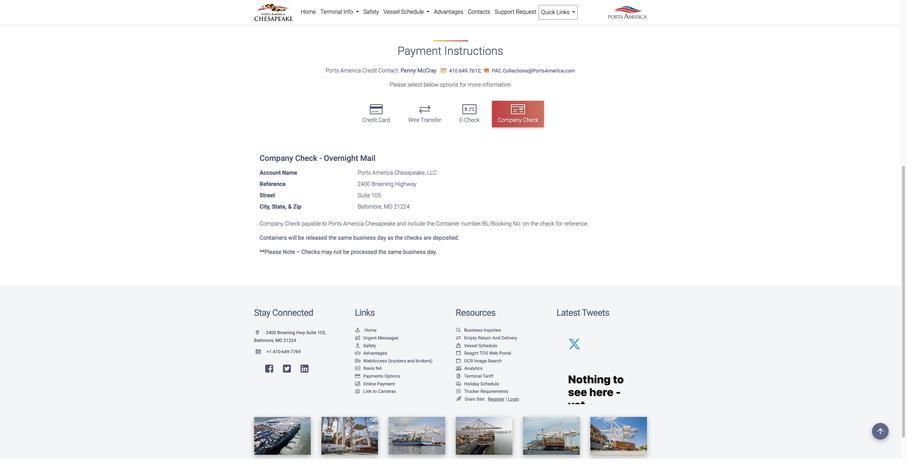 Task type: locate. For each thing, give the bounding box(es) containing it.
0 vertical spatial business
[[353, 235, 376, 241]]

file invoice image
[[456, 374, 461, 379]]

0 horizontal spatial vessel schedule
[[383, 8, 425, 15]]

2 horizontal spatial for
[[556, 220, 563, 227]]

latest tweets
[[557, 307, 609, 318]]

1 vertical spatial phone office image
[[256, 350, 266, 354]]

1 horizontal spatial same
[[388, 249, 402, 255]]

check
[[464, 117, 480, 124], [523, 117, 538, 124], [295, 154, 317, 163], [285, 220, 300, 227]]

1 horizontal spatial md
[[384, 203, 393, 210]]

to right payable
[[322, 220, 327, 227]]

1 horizontal spatial for
[[460, 81, 467, 88]]

0 vertical spatial be
[[324, 6, 330, 13]]

resources
[[456, 307, 496, 318]]

card
[[378, 117, 390, 124]]

holiday schedule
[[464, 381, 499, 387]]

checks
[[404, 235, 422, 241]]

trucker
[[464, 389, 479, 394]]

empty return and delivery link
[[456, 336, 517, 341]]

0 vertical spatial 2400
[[358, 181, 370, 187]]

will
[[289, 6, 298, 13], [288, 235, 297, 241]]

1 vertical spatial payment
[[377, 381, 395, 387]]

to right link
[[373, 389, 377, 394]]

0 horizontal spatial phone office image
[[256, 350, 266, 354]]

1 vertical spatial and
[[407, 358, 415, 364]]

suite left 105,
[[306, 330, 316, 336]]

21224 up 649-
[[283, 338, 296, 343]]

0 vertical spatial schedule
[[401, 8, 424, 15]]

baltimore, down suite 105
[[358, 203, 383, 210]]

camera image
[[355, 390, 360, 394]]

1 horizontal spatial vessel
[[464, 343, 478, 348]]

broening for hwy
[[277, 330, 295, 336]]

truck container image
[[355, 359, 360, 364]]

0 horizontal spatial suite
[[306, 330, 316, 336]]

2400 up suite 105
[[358, 181, 370, 187]]

anchor image
[[355, 329, 360, 333]]

and left include
[[397, 220, 406, 227]]

1 vertical spatial home
[[364, 328, 377, 333]]

105,
[[317, 330, 326, 336]]

credit card image
[[355, 374, 360, 379]]

please select below options for more information
[[390, 81, 511, 88]]

advantages up the 'webaccess'
[[363, 351, 387, 356]]

1 horizontal spatial and
[[407, 358, 415, 364]]

containers
[[260, 235, 287, 241]]

2400 inside 2400 broening hwy suite 105, baltimore, md 21224
[[266, 330, 276, 336]]

1 vertical spatial vessel schedule link
[[456, 343, 497, 348]]

bells image
[[456, 382, 461, 387]]

2 horizontal spatial be
[[343, 249, 349, 255]]

md down the 2400 broening highway
[[384, 203, 393, 210]]

linkedin image
[[301, 365, 309, 374]]

1 vertical spatial vessel schedule
[[464, 343, 497, 348]]

0 vertical spatial home link
[[299, 5, 318, 19]]

safety link for 'urgent messages' link
[[355, 343, 376, 348]]

mentioned
[[465, 6, 491, 13]]

seagirt tos web portal
[[464, 351, 511, 356]]

1 vertical spatial broening
[[277, 330, 295, 336]]

be right "longer"
[[324, 6, 330, 13]]

1 vertical spatial company
[[260, 154, 293, 163]]

inquiries
[[484, 328, 501, 333]]

phone office image left 410-
[[256, 350, 266, 354]]

advantages
[[434, 8, 463, 15], [363, 351, 387, 356]]

company for company check - overnight mail
[[260, 154, 293, 163]]

account name
[[260, 169, 297, 176]]

links up 'anchor' image
[[355, 307, 375, 318]]

link
[[363, 389, 372, 394]]

the down day
[[378, 249, 386, 255]]

for right check
[[556, 220, 563, 227]]

the right include
[[427, 220, 435, 227]]

0 vertical spatial safety
[[363, 8, 379, 15]]

and
[[397, 220, 406, 227], [407, 358, 415, 364]]

for left above
[[431, 6, 438, 13]]

0 vertical spatial same
[[338, 235, 352, 241]]

1 horizontal spatial terminal
[[464, 374, 482, 379]]

no
[[299, 6, 305, 13]]

and
[[492, 336, 500, 341]]

terminal for terminal tariff
[[464, 374, 482, 379]]

wheat image
[[456, 397, 462, 402]]

2400 right map marker alt image
[[266, 330, 276, 336]]

1 vertical spatial business
[[403, 249, 426, 255]]

advantages link up the 'webaccess'
[[355, 351, 387, 356]]

links
[[557, 9, 570, 16], [355, 307, 375, 318]]

1 vertical spatial links
[[355, 307, 375, 318]]

0 vertical spatial company
[[498, 117, 522, 124]]

analytics link
[[456, 366, 483, 371]]

1 vertical spatial chesapeake
[[365, 220, 396, 227]]

1 horizontal spatial payment
[[398, 44, 442, 58]]

broening left the hwy in the left bottom of the page
[[277, 330, 295, 336]]

2 vertical spatial schedule
[[480, 381, 499, 387]]

1 vertical spatial baltimore,
[[254, 338, 274, 343]]

transfer
[[421, 117, 441, 124]]

penny
[[401, 67, 416, 74]]

browser image
[[456, 359, 461, 364]]

ship image
[[456, 344, 461, 348]]

city,
[[260, 203, 271, 210]]

21224 up include
[[394, 203, 410, 210]]

terminal tariff link
[[456, 374, 493, 379]]

schedule for the ship image
[[479, 343, 497, 348]]

support
[[495, 8, 515, 15]]

0 vertical spatial md
[[384, 203, 393, 210]]

0 vertical spatial 21224
[[394, 203, 410, 210]]

terminal down analytics
[[464, 374, 482, 379]]

the left above
[[439, 6, 447, 13]]

request
[[516, 8, 536, 15]]

released
[[306, 235, 327, 241]]

1 vertical spatial safety link
[[355, 343, 376, 348]]

1 vertical spatial 21224
[[283, 338, 296, 343]]

2 vertical spatial company
[[260, 220, 283, 227]]

0 vertical spatial and
[[397, 220, 406, 227]]

1 horizontal spatial home
[[364, 328, 377, 333]]

longer
[[307, 6, 322, 13]]

list alt image
[[456, 390, 461, 394]]

0 horizontal spatial broening
[[277, 330, 295, 336]]

phone office image inside the +1 410-649-7769 link
[[256, 350, 266, 354]]

navis
[[363, 366, 375, 371]]

city, state, & zip
[[260, 203, 301, 210]]

number/bl/booking
[[461, 220, 512, 227]]

0 horizontal spatial for
[[431, 6, 438, 13]]

1 horizontal spatial broening
[[372, 181, 394, 187]]

safety link down urgent
[[355, 343, 376, 348]]

be right not
[[343, 249, 349, 255]]

quick links
[[541, 9, 571, 16]]

phone office image inside 410.649.7612; link
[[441, 68, 446, 73]]

tab list containing credit card
[[254, 98, 647, 131]]

account
[[260, 169, 281, 176]]

will left no
[[289, 6, 298, 13]]

support request link
[[493, 5, 539, 19]]

company inside company check link
[[498, 117, 522, 124]]

0 horizontal spatial home
[[301, 8, 316, 15]]

same down as
[[388, 249, 402, 255]]

home link for terminal info link
[[299, 5, 318, 19]]

phone office image up options
[[441, 68, 446, 73]]

tab list
[[254, 98, 647, 131]]

quick
[[541, 9, 555, 16]]

check for company check
[[523, 117, 538, 124]]

credit left card
[[362, 117, 377, 124]]

+1 410-649-7769
[[266, 349, 301, 354]]

quick links link
[[539, 5, 578, 20]]

requirements
[[480, 389, 508, 394]]

home left "terminal info"
[[301, 8, 316, 15]]

0 vertical spatial baltimore,
[[358, 203, 383, 210]]

safety down urgent
[[363, 343, 376, 348]]

1 horizontal spatial chesapeake
[[399, 6, 429, 13]]

0 horizontal spatial same
[[338, 235, 352, 241]]

fees.
[[492, 6, 504, 13]]

advantages inside advantages "link"
[[434, 8, 463, 15]]

chesapeake,
[[394, 169, 426, 176]]

home up urgent
[[364, 328, 377, 333]]

vessel down empty
[[464, 343, 478, 348]]

1 vertical spatial schedule
[[479, 343, 497, 348]]

1 horizontal spatial phone office image
[[441, 68, 446, 73]]

advantages left mentioned at the top right of page
[[434, 8, 463, 15]]

0 vertical spatial vessel schedule
[[383, 8, 425, 15]]

credit left contact:
[[362, 67, 377, 74]]

0 horizontal spatial vessel
[[383, 8, 400, 15]]

will for no
[[289, 6, 298, 13]]

1 vertical spatial home link
[[355, 328, 377, 333]]

options
[[385, 374, 400, 379]]

wire transfer link
[[403, 101, 447, 127]]

baltimore, down map marker alt image
[[254, 338, 274, 343]]

1 horizontal spatial 21224
[[394, 203, 410, 210]]

company check link
[[492, 101, 544, 127]]

business up processed at the bottom left
[[353, 235, 376, 241]]

1 vertical spatial suite
[[306, 330, 316, 336]]

payment up cameras
[[377, 381, 395, 387]]

terminal
[[320, 8, 342, 15], [464, 374, 482, 379]]

0 vertical spatial credit
[[362, 67, 377, 74]]

2 vertical spatial be
[[343, 249, 349, 255]]

1 horizontal spatial business
[[403, 249, 426, 255]]

payable
[[302, 220, 321, 227]]

broening inside 2400 broening hwy suite 105, baltimore, md 21224
[[277, 330, 295, 336]]

terminal left info
[[320, 8, 342, 15]]

bullhorn image
[[355, 336, 360, 341]]

containers will be released the same business day as the checks are deposited.
[[260, 235, 459, 241]]

1 vertical spatial advantages link
[[355, 351, 387, 356]]

for left "more"
[[460, 81, 467, 88]]

e-check link
[[454, 101, 485, 127]]

home link up urgent
[[355, 328, 377, 333]]

0 vertical spatial will
[[289, 6, 298, 13]]

portal
[[499, 351, 511, 356]]

0 vertical spatial terminal
[[320, 8, 342, 15]]

1 vertical spatial be
[[298, 235, 304, 241]]

terminal info
[[320, 8, 355, 15]]

urgent messages
[[363, 336, 399, 341]]

2400 broening hwy suite 105, baltimore, md 21224 link
[[254, 330, 326, 343]]

0 horizontal spatial baltimore,
[[254, 338, 274, 343]]

baltimore, md 21224
[[358, 203, 410, 210]]

1 horizontal spatial to
[[373, 389, 377, 394]]

links right quick
[[557, 9, 570, 16]]

analytics image
[[456, 367, 461, 371]]

online payment
[[363, 381, 395, 387]]

support request
[[495, 8, 536, 15]]

1 vertical spatial advantages
[[363, 351, 387, 356]]

0 horizontal spatial to
[[322, 220, 327, 227]]

1 vertical spatial will
[[288, 235, 297, 241]]

0 vertical spatial broening
[[372, 181, 394, 187]]

0 horizontal spatial 2400
[[266, 330, 276, 336]]

america
[[377, 6, 398, 13], [340, 67, 361, 74], [372, 169, 393, 176], [343, 220, 364, 227]]

0 vertical spatial advantages
[[434, 8, 463, 15]]

advantages link left contacts at the right top of page
[[432, 5, 466, 19]]

0 vertical spatial phone office image
[[441, 68, 446, 73]]

be up – at the left bottom of page
[[298, 235, 304, 241]]

phone office image for the +1 410-649-7769 link
[[256, 350, 266, 354]]

2 credit from the top
[[362, 117, 377, 124]]

0 vertical spatial advantages link
[[432, 5, 466, 19]]

same up **please note – checks may not be processed the same business day.
[[338, 235, 352, 241]]

0 vertical spatial vessel
[[383, 8, 400, 15]]

payment up mccray
[[398, 44, 442, 58]]

grain site: register | login
[[465, 396, 519, 402]]

md up the +1 410-649-7769 link
[[275, 338, 282, 343]]

user hard hat image
[[355, 344, 360, 348]]

exchange image
[[456, 336, 461, 341]]

navis n4 link
[[355, 366, 382, 371]]

suite left 105
[[358, 192, 370, 199]]

ocr
[[464, 358, 473, 364]]

0 vertical spatial vessel schedule link
[[381, 5, 432, 19]]

vessel right by
[[383, 8, 400, 15]]

payments options
[[363, 374, 400, 379]]

guarantees
[[260, 6, 288, 13]]

1 vertical spatial terminal
[[464, 374, 482, 379]]

urgent
[[363, 336, 377, 341]]

will up note
[[288, 235, 297, 241]]

0 vertical spatial suite
[[358, 192, 370, 199]]

terminal tariff
[[464, 374, 493, 379]]

suite inside 2400 broening hwy suite 105, baltimore, md 21224
[[306, 330, 316, 336]]

wire
[[408, 117, 419, 124]]

0 horizontal spatial payment
[[377, 381, 395, 387]]

envelope image
[[484, 68, 489, 73]]

-
[[319, 154, 322, 163]]

0 horizontal spatial terminal
[[320, 8, 342, 15]]

0 vertical spatial for
[[431, 6, 438, 13]]

+1 410-649-7769 link
[[254, 349, 301, 354]]

home link left "terminal info"
[[299, 5, 318, 19]]

company
[[498, 117, 522, 124], [260, 154, 293, 163], [260, 220, 283, 227]]

be
[[324, 6, 330, 13], [298, 235, 304, 241], [343, 249, 349, 255]]

safety right by
[[363, 8, 379, 15]]

phone office image
[[441, 68, 446, 73], [256, 350, 266, 354]]

check for company check - overnight mail
[[295, 154, 317, 163]]

safety link right by
[[361, 5, 381, 19]]

1 vertical spatial md
[[275, 338, 282, 343]]

0 horizontal spatial md
[[275, 338, 282, 343]]

same
[[338, 235, 352, 241], [388, 249, 402, 255]]

1 horizontal spatial baltimore,
[[358, 203, 383, 210]]

0 horizontal spatial vessel schedule link
[[381, 5, 432, 19]]

business down checks
[[403, 249, 426, 255]]

safety link for terminal info link
[[361, 5, 381, 19]]

twitter square image
[[283, 365, 291, 374]]

safety
[[363, 8, 379, 15], [363, 343, 376, 348]]

and left brokers)
[[407, 358, 415, 364]]

1 safety from the top
[[363, 8, 379, 15]]

0 vertical spatial safety link
[[361, 5, 381, 19]]

broening for highway
[[372, 181, 394, 187]]

broening up 105
[[372, 181, 394, 187]]

payment instructions
[[398, 44, 503, 58]]

2 vertical spatial for
[[556, 220, 563, 227]]

1 vertical spatial same
[[388, 249, 402, 255]]

site:
[[476, 397, 485, 402]]



Task type: vqa. For each thing, say whether or not it's contained in the screenshot.
the Container associated with Container Availability
no



Task type: describe. For each thing, give the bounding box(es) containing it.
as
[[388, 235, 394, 241]]

go to top image
[[872, 423, 889, 440]]

mccray
[[417, 67, 437, 74]]

please
[[390, 81, 406, 88]]

holiday
[[464, 381, 479, 387]]

browser image
[[456, 352, 461, 356]]

suite 105
[[358, 192, 381, 199]]

schedule for bells 'image'
[[480, 381, 499, 387]]

phone office image for 410.649.7612; link
[[441, 68, 446, 73]]

webaccess (truckers and brokers)
[[363, 358, 433, 364]]

facebook square image
[[265, 365, 273, 374]]

tos
[[480, 351, 488, 356]]

21224 inside 2400 broening hwy suite 105, baltimore, md 21224
[[283, 338, 296, 343]]

check for e-check
[[464, 117, 480, 124]]

ports america credit contact: penny mccray
[[326, 67, 437, 74]]

1 horizontal spatial vessel schedule
[[464, 343, 497, 348]]

processed
[[351, 249, 377, 255]]

business inquiries link
[[456, 328, 501, 333]]

n4
[[376, 366, 382, 371]]

credit card link
[[357, 101, 396, 127]]

container storage image
[[355, 367, 360, 371]]

search
[[488, 358, 502, 364]]

cameras
[[378, 389, 396, 394]]

2400 broening highway
[[358, 181, 417, 187]]

0 vertical spatial chesapeake
[[399, 6, 429, 13]]

accepted
[[331, 6, 354, 13]]

payments
[[363, 374, 383, 379]]

terminal info link
[[318, 5, 361, 19]]

vessel schedule inside 'link'
[[383, 8, 425, 15]]

stay connected
[[254, 307, 313, 318]]

highway
[[395, 181, 417, 187]]

online
[[363, 381, 376, 387]]

reference.
[[564, 220, 589, 227]]

the right as
[[395, 235, 403, 241]]

1 vertical spatial to
[[373, 389, 377, 394]]

on
[[523, 220, 529, 227]]

contacts
[[468, 8, 490, 15]]

0 horizontal spatial chesapeake
[[365, 220, 396, 227]]

search image
[[456, 329, 461, 333]]

1 horizontal spatial suite
[[358, 192, 370, 199]]

the right on
[[531, 220, 538, 227]]

stay
[[254, 307, 270, 318]]

terminal for terminal info
[[320, 8, 342, 15]]

0 horizontal spatial advantages link
[[355, 351, 387, 356]]

check
[[540, 220, 554, 227]]

(truckers
[[388, 358, 406, 364]]

not
[[334, 249, 342, 255]]

holiday schedule link
[[456, 381, 499, 387]]

2400 for 2400 broening hwy suite 105, baltimore, md 21224
[[266, 330, 276, 336]]

ocr image search link
[[456, 358, 502, 364]]

zip
[[293, 203, 301, 210]]

649-
[[282, 349, 290, 354]]

state,
[[272, 203, 287, 210]]

below
[[424, 81, 438, 88]]

0 horizontal spatial advantages
[[363, 351, 387, 356]]

the up not
[[329, 235, 336, 241]]

1 vertical spatial vessel
[[464, 343, 478, 348]]

may
[[321, 249, 332, 255]]

0 vertical spatial to
[[322, 220, 327, 227]]

seagirt tos web portal link
[[456, 351, 511, 356]]

company check - overnight mail
[[260, 154, 375, 163]]

login
[[508, 397, 519, 402]]

0 vertical spatial payment
[[398, 44, 442, 58]]

company for company check payable to ports america chesapeake and include the container number/bl/booking no. on the check for reference.
[[260, 220, 283, 227]]

tariff
[[483, 374, 493, 379]]

online payment link
[[355, 381, 395, 387]]

information
[[482, 81, 511, 88]]

name
[[282, 169, 297, 176]]

day
[[377, 235, 386, 241]]

include
[[408, 220, 425, 227]]

home link for 'urgent messages' link
[[355, 328, 377, 333]]

image
[[474, 358, 487, 364]]

map marker alt image
[[256, 331, 265, 336]]

connected
[[272, 307, 313, 318]]

trucker requirements
[[464, 389, 508, 394]]

more
[[468, 81, 481, 88]]

1 horizontal spatial be
[[324, 6, 330, 13]]

above
[[448, 6, 463, 13]]

md inside 2400 broening hwy suite 105, baltimore, md 21224
[[275, 338, 282, 343]]

container
[[436, 220, 460, 227]]

1 vertical spatial for
[[460, 81, 467, 88]]

410.649.7612; link
[[438, 68, 483, 74]]

1 horizontal spatial links
[[557, 9, 570, 16]]

**please
[[260, 249, 281, 255]]

2 safety from the top
[[363, 343, 376, 348]]

note
[[283, 249, 295, 255]]

empty
[[464, 336, 477, 341]]

business inquiries
[[464, 328, 501, 333]]

**please note – checks may not be processed the same business day.
[[260, 249, 437, 255]]

web
[[489, 351, 498, 356]]

link to cameras link
[[355, 389, 396, 394]]

1 credit from the top
[[362, 67, 377, 74]]

0 horizontal spatial links
[[355, 307, 375, 318]]

company check
[[498, 117, 538, 124]]

day.
[[427, 249, 437, 255]]

credit card front image
[[355, 382, 360, 387]]

link to cameras
[[363, 389, 396, 394]]

select
[[408, 81, 422, 88]]

pac.collections@portsamerica.com
[[492, 68, 575, 74]]

7769
[[290, 349, 301, 354]]

checks
[[301, 249, 320, 255]]

login link
[[508, 397, 519, 402]]

will for be
[[288, 235, 297, 241]]

hand receiving image
[[355, 352, 360, 356]]

urgent messages link
[[355, 336, 399, 341]]

–
[[296, 249, 300, 255]]

0 horizontal spatial business
[[353, 235, 376, 241]]

105
[[372, 192, 381, 199]]

return
[[478, 336, 491, 341]]

company for company check
[[498, 117, 522, 124]]

delivery
[[501, 336, 517, 341]]

2400 for 2400 broening highway
[[358, 181, 370, 187]]

|
[[506, 396, 507, 402]]

options
[[440, 81, 458, 88]]

navis n4
[[363, 366, 382, 371]]

info
[[343, 8, 353, 15]]

contact:
[[378, 67, 399, 74]]

&
[[288, 203, 292, 210]]

1 horizontal spatial advantages link
[[432, 5, 466, 19]]

seagirt
[[464, 351, 479, 356]]

check for company check payable to ports america chesapeake and include the container number/bl/booking no. on the check for reference.
[[285, 220, 300, 227]]

baltimore, inside 2400 broening hwy suite 105, baltimore, md 21224
[[254, 338, 274, 343]]

register link
[[486, 397, 504, 402]]

0 horizontal spatial be
[[298, 235, 304, 241]]

0 vertical spatial home
[[301, 8, 316, 15]]

1 horizontal spatial vessel schedule link
[[456, 343, 497, 348]]



